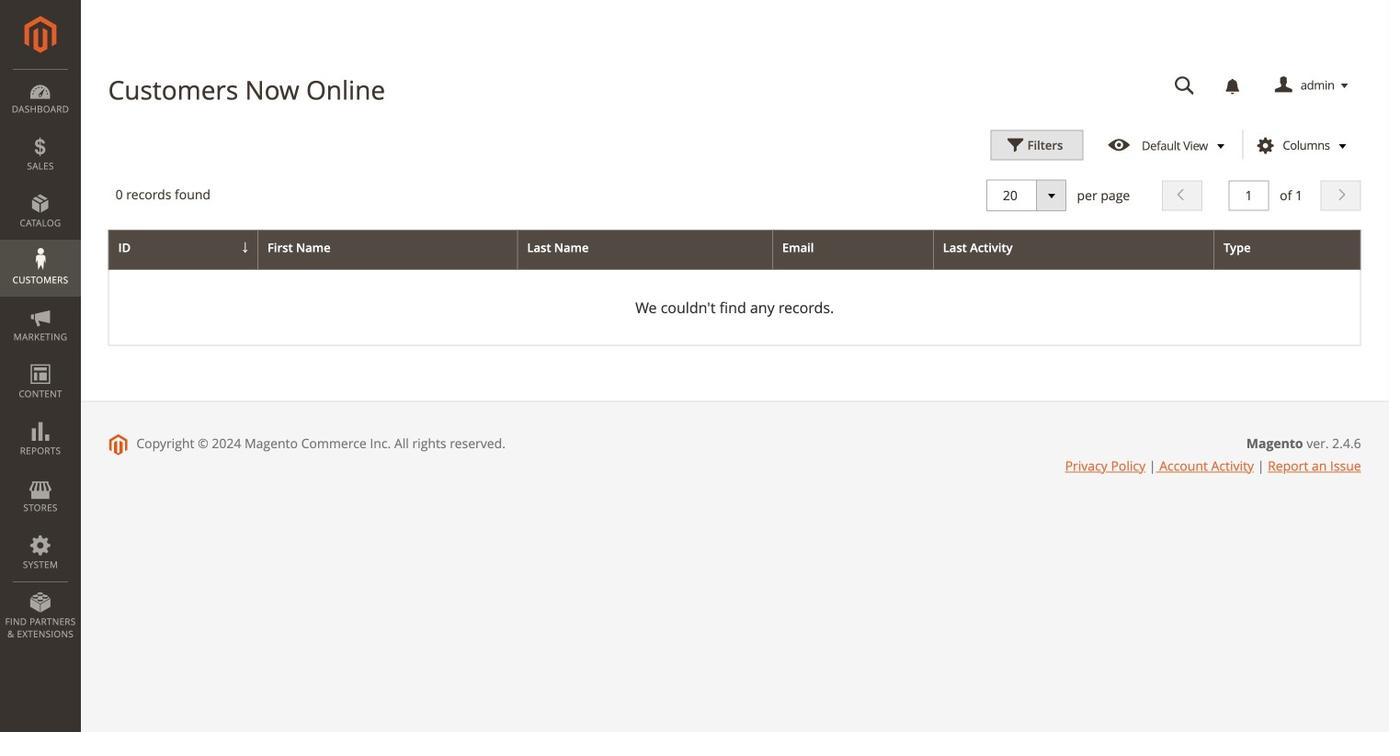 Task type: locate. For each thing, give the bounding box(es) containing it.
magento admin panel image
[[24, 16, 57, 53]]

None number field
[[1229, 181, 1269, 211]]

None text field
[[1162, 70, 1208, 102], [1001, 186, 1056, 205], [1162, 70, 1208, 102], [1001, 186, 1056, 205]]

menu bar
[[0, 69, 81, 650]]



